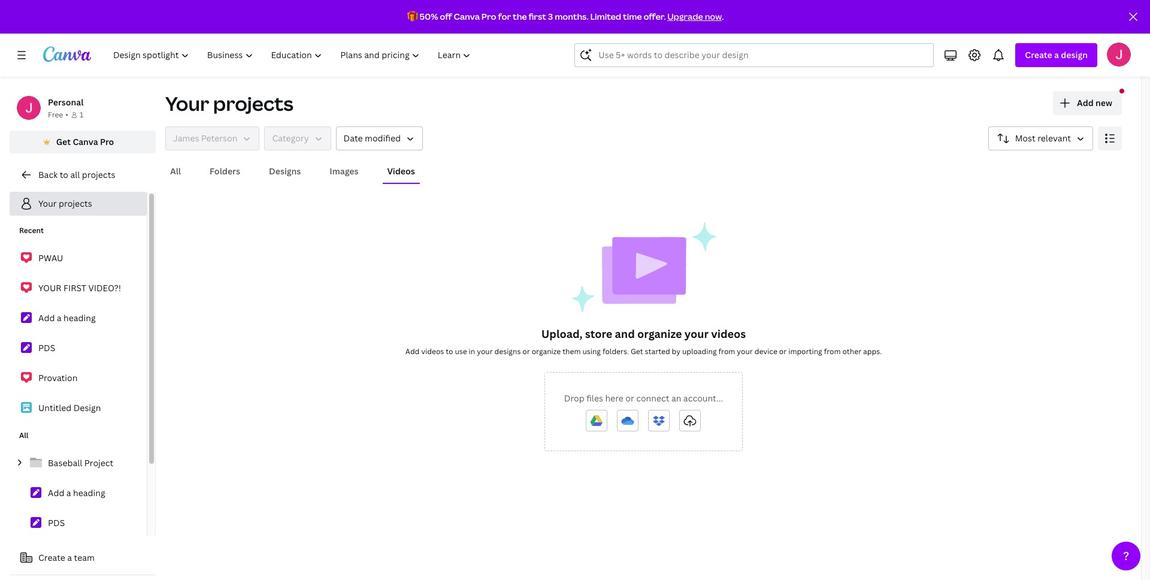 Task type: describe. For each thing, give the bounding box(es) containing it.
first
[[529, 11, 546, 22]]

use
[[455, 346, 467, 357]]

time
[[623, 11, 642, 22]]

0 horizontal spatial videos
[[421, 346, 444, 357]]

add inside dropdown button
[[1077, 97, 1094, 108]]

folders button
[[205, 160, 245, 183]]

0 vertical spatial heading
[[64, 312, 96, 324]]

category
[[272, 132, 309, 144]]

untitled
[[38, 402, 71, 413]]

create a design
[[1025, 49, 1088, 61]]

designs button
[[264, 160, 306, 183]]

upload,
[[542, 327, 583, 341]]

1 horizontal spatial or
[[626, 392, 634, 404]]

pro inside button
[[100, 136, 114, 147]]

add down baseball
[[48, 487, 64, 499]]

2 pds link from the top
[[10, 511, 147, 536]]

baseball project link
[[10, 451, 147, 476]]

your first video?!
[[38, 282, 121, 294]]

months.
[[555, 11, 589, 22]]

by
[[672, 346, 681, 357]]

all button
[[165, 160, 186, 183]]

files
[[587, 392, 603, 404]]

images
[[330, 165, 359, 177]]

back to all projects
[[38, 169, 115, 180]]

Date modified button
[[336, 126, 423, 150]]

add a heading for first add a heading link from the bottom of the page
[[48, 487, 105, 499]]

untitled design link
[[10, 395, 147, 421]]

connect
[[636, 392, 670, 404]]

2 horizontal spatial your
[[737, 346, 753, 357]]

get inside button
[[56, 136, 71, 147]]

started
[[645, 346, 670, 357]]

design
[[1061, 49, 1088, 61]]

date
[[344, 132, 363, 144]]

limited
[[591, 11, 622, 22]]

using
[[583, 346, 601, 357]]

other
[[843, 346, 862, 357]]

get canva pro button
[[10, 131, 156, 153]]

a for 2nd add a heading link from the bottom of the page
[[57, 312, 62, 324]]

all
[[70, 169, 80, 180]]

your projects link
[[10, 192, 147, 216]]

1 horizontal spatial your
[[685, 327, 709, 341]]

1 pds link from the top
[[10, 336, 147, 361]]

account...
[[684, 392, 723, 404]]

0 horizontal spatial or
[[523, 346, 530, 357]]

2 add a heading link from the top
[[10, 481, 147, 506]]

untitled design
[[38, 402, 101, 413]]

add a heading for 2nd add a heading link from the bottom of the page
[[38, 312, 96, 324]]

1 vertical spatial projects
[[82, 169, 115, 180]]

1 horizontal spatial your
[[165, 90, 209, 116]]

get canva pro
[[56, 136, 114, 147]]

in
[[469, 346, 475, 357]]

first
[[64, 282, 86, 294]]

and
[[615, 327, 635, 341]]

provation
[[38, 372, 78, 384]]

1 add a heading link from the top
[[10, 306, 147, 331]]

0 horizontal spatial your
[[38, 198, 57, 209]]

james
[[173, 132, 199, 144]]

back to all projects link
[[10, 163, 156, 187]]

folders
[[210, 165, 240, 177]]

team
[[74, 552, 95, 563]]

2 horizontal spatial or
[[779, 346, 787, 357]]

0 horizontal spatial your
[[477, 346, 493, 357]]

pwau
[[38, 252, 63, 264]]

baseball
[[48, 457, 82, 469]]

to inside upload, store and organize your videos add videos to use in your designs or organize them using folders. get started by uploading from your device or importing from other apps.
[[446, 346, 453, 357]]

1 vertical spatial pds
[[48, 517, 65, 529]]

1
[[80, 110, 83, 120]]

your first video?! link
[[10, 276, 147, 301]]

james peterson
[[173, 132, 238, 144]]

device
[[755, 346, 778, 357]]

design
[[74, 402, 101, 413]]

a for create a team button
[[67, 552, 72, 563]]

new
[[1096, 97, 1113, 108]]

add new
[[1077, 97, 1113, 108]]

upload, store and organize your videos add videos to use in your designs or organize them using folders. get started by uploading from your device or importing from other apps.
[[406, 327, 882, 357]]

1 vertical spatial heading
[[73, 487, 105, 499]]

them
[[563, 346, 581, 357]]

off
[[440, 11, 452, 22]]

folders.
[[603, 346, 629, 357]]

0 vertical spatial pds
[[38, 342, 55, 354]]

drop files here or connect an account...
[[564, 392, 723, 404]]

free
[[48, 110, 63, 120]]

apps.
[[864, 346, 882, 357]]

drop
[[564, 392, 585, 404]]

canva inside button
[[73, 136, 98, 147]]

video?!
[[88, 282, 121, 294]]

most relevant
[[1016, 132, 1071, 144]]

2 vertical spatial projects
[[59, 198, 92, 209]]

0 vertical spatial canva
[[454, 11, 480, 22]]

most
[[1016, 132, 1036, 144]]

uploading
[[682, 346, 717, 357]]

🎁
[[407, 11, 418, 22]]

project
[[84, 457, 113, 469]]



Task type: vqa. For each thing, say whether or not it's contained in the screenshot.
the topmost See
no



Task type: locate. For each thing, give the bounding box(es) containing it.
relevant
[[1038, 132, 1071, 144]]

create for create a design
[[1025, 49, 1053, 61]]

list
[[10, 246, 147, 421], [10, 451, 147, 580]]

0 vertical spatial pro
[[482, 11, 496, 22]]

0 horizontal spatial pro
[[100, 136, 114, 147]]

your projects down all
[[38, 198, 92, 209]]

add new button
[[1053, 91, 1122, 115]]

1 horizontal spatial organize
[[638, 327, 682, 341]]

1 vertical spatial to
[[446, 346, 453, 357]]

your
[[165, 90, 209, 116], [38, 198, 57, 209]]

designs
[[495, 346, 521, 357]]

0 vertical spatial your
[[165, 90, 209, 116]]

add a heading link down "your first video?!" link
[[10, 306, 147, 331]]

from
[[719, 346, 735, 357], [824, 346, 841, 357]]

upgrade now button
[[668, 11, 722, 22]]

1 vertical spatial get
[[631, 346, 643, 357]]

1 vertical spatial add a heading
[[48, 487, 105, 499]]

1 vertical spatial list
[[10, 451, 147, 580]]

1 list from the top
[[10, 246, 147, 421]]

back
[[38, 169, 58, 180]]

date modified
[[344, 132, 401, 144]]

a inside button
[[67, 552, 72, 563]]

your up james
[[165, 90, 209, 116]]

1 from from the left
[[719, 346, 735, 357]]

1 vertical spatial videos
[[421, 346, 444, 357]]

add a heading down first
[[38, 312, 96, 324]]

now
[[705, 11, 722, 22]]

0 horizontal spatial canva
[[73, 136, 98, 147]]

an
[[672, 392, 682, 404]]

1 vertical spatial create
[[38, 552, 65, 563]]

3
[[548, 11, 553, 22]]

create a design button
[[1016, 43, 1098, 67]]

None search field
[[575, 43, 934, 67]]

0 vertical spatial list
[[10, 246, 147, 421]]

create for create a team
[[38, 552, 65, 563]]

videos
[[387, 165, 415, 177]]

create left design at the right top
[[1025, 49, 1053, 61]]

provation link
[[10, 366, 147, 391]]

pds link up the provation link on the left bottom of the page
[[10, 336, 147, 361]]

1 horizontal spatial videos
[[711, 327, 746, 341]]

1 horizontal spatial from
[[824, 346, 841, 357]]

organize
[[638, 327, 682, 341], [532, 346, 561, 357]]

your
[[685, 327, 709, 341], [477, 346, 493, 357], [737, 346, 753, 357]]

get down • on the top
[[56, 136, 71, 147]]

to left all
[[60, 169, 68, 180]]

to
[[60, 169, 68, 180], [446, 346, 453, 357]]

your projects
[[165, 90, 294, 116], [38, 198, 92, 209]]

james peterson image
[[1107, 43, 1131, 67]]

0 vertical spatial add a heading
[[38, 312, 96, 324]]

images button
[[325, 160, 363, 183]]

projects up peterson
[[213, 90, 294, 116]]

0 vertical spatial get
[[56, 136, 71, 147]]

2 list from the top
[[10, 451, 147, 580]]

videos
[[711, 327, 746, 341], [421, 346, 444, 357]]

create a team button
[[10, 546, 156, 570]]

your right in
[[477, 346, 493, 357]]

0 horizontal spatial to
[[60, 169, 68, 180]]

add a heading
[[38, 312, 96, 324], [48, 487, 105, 499]]

0 vertical spatial your projects
[[165, 90, 294, 116]]

pds
[[38, 342, 55, 354], [48, 517, 65, 529]]

1 vertical spatial add a heading link
[[10, 481, 147, 506]]

a down baseball
[[66, 487, 71, 499]]

1 horizontal spatial to
[[446, 346, 453, 357]]

2 from from the left
[[824, 346, 841, 357]]

here
[[605, 392, 624, 404]]

organize down "upload,"
[[532, 346, 561, 357]]

your down back
[[38, 198, 57, 209]]

🎁 50% off canva pro for the first 3 months. limited time offer. upgrade now .
[[407, 11, 724, 22]]

pds link up team at the bottom left of page
[[10, 511, 147, 536]]

or
[[523, 346, 530, 357], [779, 346, 787, 357], [626, 392, 634, 404]]

store
[[585, 327, 613, 341]]

create left team at the bottom left of page
[[38, 552, 65, 563]]

your up uploading
[[685, 327, 709, 341]]

1 horizontal spatial canva
[[454, 11, 480, 22]]

organize up started
[[638, 327, 682, 341]]

for
[[498, 11, 511, 22]]

0 horizontal spatial get
[[56, 136, 71, 147]]

0 vertical spatial to
[[60, 169, 68, 180]]

your projects up peterson
[[165, 90, 294, 116]]

the
[[513, 11, 527, 22]]

pwau link
[[10, 246, 147, 271]]

add down your
[[38, 312, 55, 324]]

get left started
[[631, 346, 643, 357]]

1 horizontal spatial create
[[1025, 49, 1053, 61]]

a for first add a heading link from the bottom of the page
[[66, 487, 71, 499]]

modified
[[365, 132, 401, 144]]

recent
[[19, 225, 44, 235]]

videos up uploading
[[711, 327, 746, 341]]

a left team at the bottom left of page
[[67, 552, 72, 563]]

add a heading link
[[10, 306, 147, 331], [10, 481, 147, 506]]

1 horizontal spatial your projects
[[165, 90, 294, 116]]

0 vertical spatial projects
[[213, 90, 294, 116]]

create
[[1025, 49, 1053, 61], [38, 552, 65, 563]]

from left other
[[824, 346, 841, 357]]

0 horizontal spatial from
[[719, 346, 735, 357]]

designs
[[269, 165, 301, 177]]

projects down all
[[59, 198, 92, 209]]

canva right off
[[454, 11, 480, 22]]

a down your
[[57, 312, 62, 324]]

0 horizontal spatial all
[[19, 430, 28, 440]]

or right here on the bottom right
[[626, 392, 634, 404]]

projects right all
[[82, 169, 115, 180]]

pds link
[[10, 336, 147, 361], [10, 511, 147, 536]]

canva
[[454, 11, 480, 22], [73, 136, 98, 147]]

all inside button
[[170, 165, 181, 177]]

personal
[[48, 96, 84, 108]]

or right device
[[779, 346, 787, 357]]

videos button
[[383, 160, 420, 183]]

your
[[38, 282, 61, 294]]

pro up back to all projects link
[[100, 136, 114, 147]]

0 horizontal spatial organize
[[532, 346, 561, 357]]

from right uploading
[[719, 346, 735, 357]]

list containing baseball project
[[10, 451, 147, 580]]

a inside "dropdown button"
[[1055, 49, 1059, 61]]

heading down baseball project
[[73, 487, 105, 499]]

0 vertical spatial all
[[170, 165, 181, 177]]

add left use
[[406, 346, 420, 357]]

0 vertical spatial organize
[[638, 327, 682, 341]]

1 horizontal spatial pro
[[482, 11, 496, 22]]

heading
[[64, 312, 96, 324], [73, 487, 105, 499]]

add a heading down baseball project link
[[48, 487, 105, 499]]

Search search field
[[599, 44, 910, 67]]

create a team
[[38, 552, 95, 563]]

to left use
[[446, 346, 453, 357]]

1 vertical spatial organize
[[532, 346, 561, 357]]

1 horizontal spatial all
[[170, 165, 181, 177]]

add a heading link down baseball project link
[[10, 481, 147, 506]]

upgrade
[[668, 11, 703, 22]]

pro
[[482, 11, 496, 22], [100, 136, 114, 147]]

videos left use
[[421, 346, 444, 357]]

create inside "dropdown button"
[[1025, 49, 1053, 61]]

add
[[1077, 97, 1094, 108], [38, 312, 55, 324], [406, 346, 420, 357], [48, 487, 64, 499]]

0 vertical spatial videos
[[711, 327, 746, 341]]

50%
[[420, 11, 438, 22]]

list containing pwau
[[10, 246, 147, 421]]

0 vertical spatial pds link
[[10, 336, 147, 361]]

0 vertical spatial create
[[1025, 49, 1053, 61]]

free •
[[48, 110, 68, 120]]

baseball project
[[48, 457, 113, 469]]

peterson
[[201, 132, 238, 144]]

1 vertical spatial canva
[[73, 136, 98, 147]]

get inside upload, store and organize your videos add videos to use in your designs or organize them using folders. get started by uploading from your device or importing from other apps.
[[631, 346, 643, 357]]

0 vertical spatial add a heading link
[[10, 306, 147, 331]]

top level navigation element
[[105, 43, 481, 67]]

add inside upload, store and organize your videos add videos to use in your designs or organize them using folders. get started by uploading from your device or importing from other apps.
[[406, 346, 420, 357]]

your left device
[[737, 346, 753, 357]]

pds up "provation"
[[38, 342, 55, 354]]

1 horizontal spatial get
[[631, 346, 643, 357]]

a left design at the right top
[[1055, 49, 1059, 61]]

1 vertical spatial your projects
[[38, 198, 92, 209]]

0 horizontal spatial your projects
[[38, 198, 92, 209]]

Owner button
[[165, 126, 260, 150]]

heading down "your first video?!" link
[[64, 312, 96, 324]]

.
[[722, 11, 724, 22]]

pds up the create a team
[[48, 517, 65, 529]]

or right designs
[[523, 346, 530, 357]]

1 vertical spatial your
[[38, 198, 57, 209]]

1 vertical spatial all
[[19, 430, 28, 440]]

1 vertical spatial pds link
[[10, 511, 147, 536]]

canva down 1
[[73, 136, 98, 147]]

1 vertical spatial pro
[[100, 136, 114, 147]]

importing
[[789, 346, 823, 357]]

pro left for
[[482, 11, 496, 22]]

•
[[65, 110, 68, 120]]

add left new
[[1077, 97, 1094, 108]]

create inside button
[[38, 552, 65, 563]]

0 horizontal spatial create
[[38, 552, 65, 563]]

projects
[[213, 90, 294, 116], [82, 169, 115, 180], [59, 198, 92, 209]]

Sort by button
[[989, 126, 1094, 150]]

offer.
[[644, 11, 666, 22]]

Category button
[[265, 126, 331, 150]]



